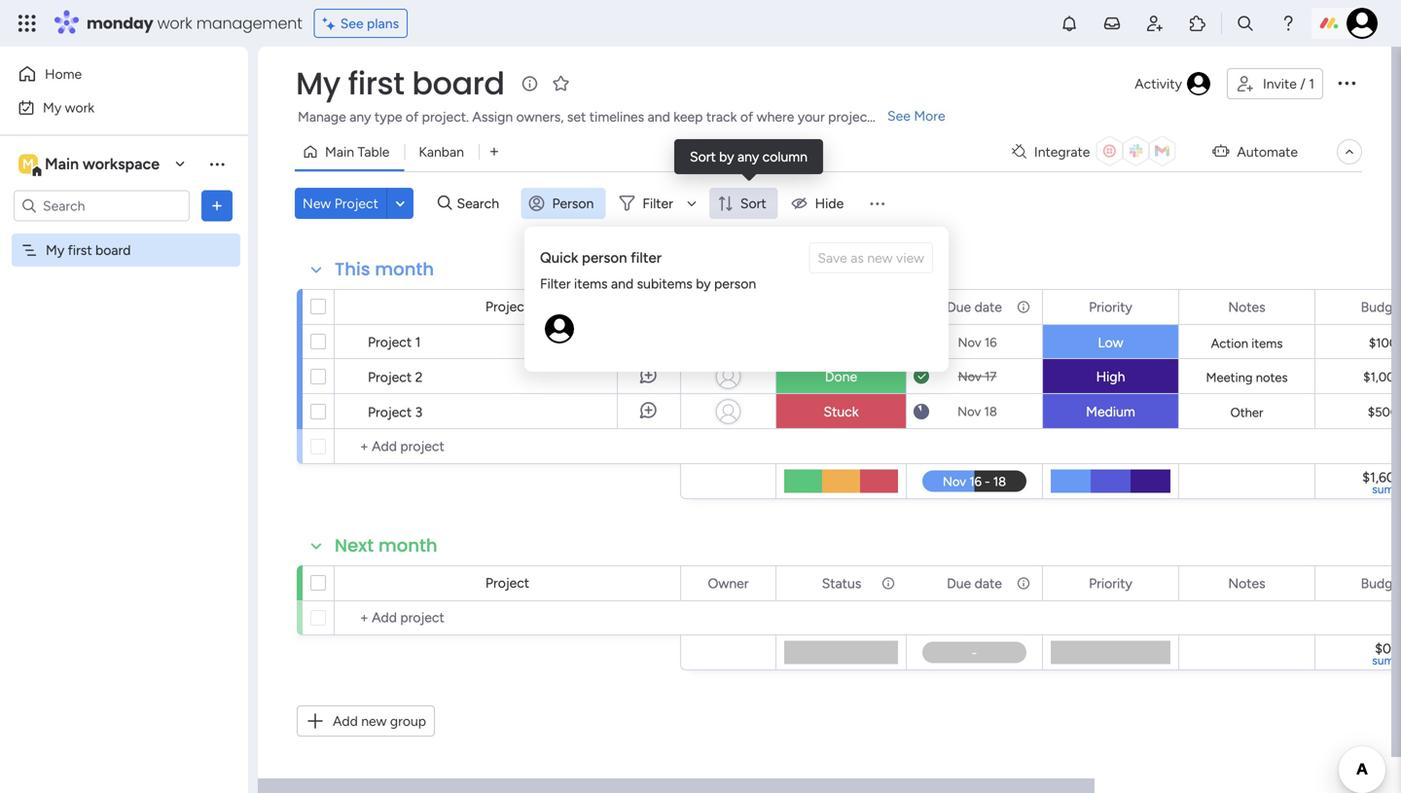 Task type: locate. For each thing, give the bounding box(es) containing it.
1 vertical spatial due date
[[947, 575, 1002, 592]]

0 vertical spatial date
[[975, 299, 1002, 315]]

1 vertical spatial priority
[[1089, 575, 1133, 592]]

1 vertical spatial items
[[1252, 336, 1283, 351]]

1 horizontal spatial items
[[1252, 336, 1283, 351]]

priority
[[1089, 299, 1133, 315], [1089, 575, 1133, 592]]

1 vertical spatial priority field
[[1084, 573, 1138, 594]]

0 vertical spatial sum
[[1373, 482, 1394, 496]]

priority up low in the top of the page
[[1089, 299, 1133, 315]]

main right workspace icon
[[45, 155, 79, 173]]

my down search in workspace field
[[46, 242, 64, 258]]

1 priority from the top
[[1089, 299, 1133, 315]]

0 horizontal spatial and
[[611, 275, 634, 292]]

0 vertical spatial budget field
[[1356, 296, 1402, 318]]

1 vertical spatial sum
[[1373, 654, 1394, 668]]

main inside workspace selection element
[[45, 155, 79, 173]]

0 vertical spatial filter
[[643, 195, 673, 212]]

priority field right column information icon
[[1084, 573, 1138, 594]]

main workspace
[[45, 155, 160, 173]]

hide
[[815, 195, 844, 212]]

$1,000
[[1364, 369, 1402, 385]]

budget up $0
[[1361, 575, 1402, 592]]

see for see more
[[888, 108, 911, 124]]

invite / 1 button
[[1227, 68, 1324, 99]]

person
[[552, 195, 594, 212]]

0 vertical spatial see
[[340, 15, 364, 32]]

work inside button
[[65, 99, 95, 116]]

0 horizontal spatial board
[[95, 242, 131, 258]]

any left column
[[738, 148, 759, 165]]

see inside button
[[340, 15, 364, 32]]

my first board
[[296, 62, 505, 105], [46, 242, 131, 258]]

main left table
[[325, 144, 354, 160]]

home
[[45, 66, 82, 82]]

options image down workspace options icon on the top
[[207, 196, 227, 216]]

1
[[1309, 75, 1315, 92], [415, 334, 421, 350]]

0 vertical spatial any
[[350, 109, 371, 125]]

of right type
[[406, 109, 419, 125]]

person button
[[521, 188, 606, 219]]

1 vertical spatial any
[[738, 148, 759, 165]]

1 horizontal spatial by
[[719, 148, 734, 165]]

$0 sum
[[1373, 640, 1394, 668]]

0 horizontal spatial first
[[68, 242, 92, 258]]

work for monday
[[157, 12, 192, 34]]

board up project.
[[412, 62, 505, 105]]

0 vertical spatial work
[[157, 12, 192, 34]]

my work button
[[12, 92, 209, 123]]

board inside list box
[[95, 242, 131, 258]]

1 priority field from the top
[[1084, 296, 1138, 318]]

0 vertical spatial by
[[719, 148, 734, 165]]

1 vertical spatial 1
[[415, 334, 421, 350]]

workspace
[[83, 155, 160, 173]]

0 vertical spatial my first board
[[296, 62, 505, 105]]

0 vertical spatial month
[[375, 257, 434, 282]]

0 vertical spatial priority
[[1089, 299, 1133, 315]]

see plans
[[340, 15, 399, 32]]

your
[[798, 109, 825, 125]]

1 horizontal spatial and
[[648, 109, 670, 125]]

work
[[157, 12, 192, 34], [65, 99, 95, 116]]

1 vertical spatial by
[[696, 275, 711, 292]]

items up "notes"
[[1252, 336, 1283, 351]]

my first board down search in workspace field
[[46, 242, 131, 258]]

2 vertical spatial nov
[[958, 404, 981, 419]]

Next month field
[[330, 533, 443, 559]]

workspace options image
[[207, 154, 227, 173]]

+ Add project text field
[[345, 435, 672, 458], [345, 606, 672, 630]]

my first board inside the my first board list box
[[46, 242, 131, 258]]

option
[[0, 233, 248, 237]]

budget up $100
[[1361, 299, 1402, 315]]

nov left 17
[[958, 369, 982, 384]]

1 vertical spatial month
[[379, 533, 438, 558]]

inbox image
[[1103, 14, 1122, 33]]

1 vertical spatial my first board
[[46, 242, 131, 258]]

$100
[[1369, 335, 1398, 351]]

2 priority from the top
[[1089, 575, 1133, 592]]

1 horizontal spatial sort
[[741, 195, 767, 212]]

notifications image
[[1060, 14, 1079, 33]]

see
[[340, 15, 364, 32], [888, 108, 911, 124]]

1 vertical spatial and
[[611, 275, 634, 292]]

0 vertical spatial budget
[[1361, 299, 1402, 315]]

any
[[350, 109, 371, 125], [738, 148, 759, 165]]

due date field for column information image for due date
[[942, 296, 1007, 318]]

select product image
[[18, 14, 37, 33]]

2 nov from the top
[[958, 369, 982, 384]]

high
[[1096, 368, 1125, 385]]

1 due date field from the top
[[942, 296, 1007, 318]]

1 nov from the top
[[958, 335, 982, 350]]

main for main workspace
[[45, 155, 79, 173]]

0 horizontal spatial person
[[582, 249, 627, 266]]

items for filter
[[574, 275, 608, 292]]

1 horizontal spatial 1
[[1309, 75, 1315, 92]]

column information image for due date
[[1016, 299, 1032, 315]]

1 horizontal spatial board
[[412, 62, 505, 105]]

1 horizontal spatial person
[[714, 275, 756, 292]]

see for see plans
[[340, 15, 364, 32]]

1 vertical spatial budget field
[[1356, 573, 1402, 594]]

1 vertical spatial notes field
[[1224, 573, 1271, 594]]

1 vertical spatial filter
[[540, 275, 571, 292]]

sum
[[1373, 482, 1394, 496], [1373, 654, 1394, 668]]

2 due from the top
[[947, 575, 972, 592]]

see more link
[[886, 106, 948, 126]]

see left more
[[888, 108, 911, 124]]

date
[[975, 299, 1002, 315], [975, 575, 1002, 592]]

sort down keep
[[690, 148, 716, 165]]

meeting notes
[[1206, 370, 1288, 385]]

0 horizontal spatial 1
[[415, 334, 421, 350]]

0 horizontal spatial options image
[[207, 196, 227, 216]]

first up type
[[348, 62, 404, 105]]

and left keep
[[648, 109, 670, 125]]

0 horizontal spatial sort
[[690, 148, 716, 165]]

1 horizontal spatial main
[[325, 144, 354, 160]]

1 vertical spatial see
[[888, 108, 911, 124]]

1 budget from the top
[[1361, 299, 1402, 315]]

0 vertical spatial column information image
[[1016, 299, 1032, 315]]

main table
[[325, 144, 390, 160]]

due date up nov 16
[[947, 299, 1002, 315]]

nov 17
[[958, 369, 997, 384]]

1 vertical spatial person
[[714, 275, 756, 292]]

board
[[412, 62, 505, 105], [95, 242, 131, 258]]

person left filter
[[582, 249, 627, 266]]

done
[[825, 368, 858, 385]]

filter button
[[612, 188, 704, 219]]

2 notes from the top
[[1229, 575, 1266, 592]]

1 due from the top
[[947, 299, 972, 315]]

1 vertical spatial + add project text field
[[345, 606, 672, 630]]

stands.
[[876, 109, 919, 125]]

due date
[[947, 299, 1002, 315], [947, 575, 1002, 592]]

1 + add project text field from the top
[[345, 435, 672, 458]]

project inside button
[[335, 195, 378, 212]]

Budget field
[[1356, 296, 1402, 318], [1356, 573, 1402, 594]]

next
[[335, 533, 374, 558]]

2 notes field from the top
[[1224, 573, 1271, 594]]

due date for column information icon
[[947, 575, 1002, 592]]

1 vertical spatial nov
[[958, 369, 982, 384]]

1 horizontal spatial see
[[888, 108, 911, 124]]

1 sum from the top
[[1373, 482, 1394, 496]]

project 1
[[368, 334, 421, 350]]

month
[[375, 257, 434, 282], [379, 533, 438, 558]]

my
[[296, 62, 340, 105], [43, 99, 62, 116], [46, 242, 64, 258]]

2 due date field from the top
[[942, 573, 1007, 594]]

sort down sort by any column
[[741, 195, 767, 212]]

first down search in workspace field
[[68, 242, 92, 258]]

project 2
[[368, 369, 423, 385]]

0 horizontal spatial filter
[[540, 275, 571, 292]]

budget field up $0
[[1356, 573, 1402, 594]]

nov left 18
[[958, 404, 981, 419]]

column information image
[[1016, 576, 1032, 591]]

items down quick person filter
[[574, 275, 608, 292]]

meeting
[[1206, 370, 1253, 385]]

options image right /
[[1335, 71, 1359, 94]]

help image
[[1279, 14, 1298, 33]]

due date field for column information icon
[[942, 573, 1007, 594]]

0 vertical spatial items
[[574, 275, 608, 292]]

Notes field
[[1224, 296, 1271, 318], [1224, 573, 1271, 594]]

0 vertical spatial person
[[582, 249, 627, 266]]

next month
[[335, 533, 438, 558]]

0 vertical spatial notes field
[[1224, 296, 1271, 318]]

This month field
[[330, 257, 439, 282]]

0 horizontal spatial by
[[696, 275, 711, 292]]

0 horizontal spatial my first board
[[46, 242, 131, 258]]

add new group
[[333, 713, 426, 729]]

options image
[[1335, 71, 1359, 94], [207, 196, 227, 216]]

date left column information icon
[[975, 575, 1002, 592]]

month right this
[[375, 257, 434, 282]]

nov 16
[[958, 335, 997, 350]]

new project button
[[295, 188, 386, 219]]

my first board up type
[[296, 62, 505, 105]]

main
[[325, 144, 354, 160], [45, 155, 79, 173]]

0 vertical spatial + add project text field
[[345, 435, 672, 458]]

angle down image
[[396, 196, 405, 211]]

0 horizontal spatial column information image
[[881, 576, 896, 591]]

1 vertical spatial budget
[[1361, 575, 1402, 592]]

sort inside popup button
[[741, 195, 767, 212]]

0 horizontal spatial main
[[45, 155, 79, 173]]

1 vertical spatial board
[[95, 242, 131, 258]]

column information image
[[1016, 299, 1032, 315], [881, 576, 896, 591]]

person right 'subitems'
[[714, 275, 756, 292]]

invite members image
[[1146, 14, 1165, 33]]

project
[[828, 109, 873, 125]]

type
[[375, 109, 402, 125]]

workspace image
[[18, 153, 38, 175]]

group
[[390, 713, 426, 729]]

autopilot image
[[1213, 138, 1230, 163]]

Priority field
[[1084, 296, 1138, 318], [1084, 573, 1138, 594]]

Status field
[[817, 573, 867, 594]]

due left column information icon
[[947, 575, 972, 592]]

Due date field
[[942, 296, 1007, 318], [942, 573, 1007, 594]]

my down home
[[43, 99, 62, 116]]

column information image for status
[[881, 576, 896, 591]]

by down track
[[719, 148, 734, 165]]

0 horizontal spatial any
[[350, 109, 371, 125]]

0 horizontal spatial see
[[340, 15, 364, 32]]

1 due date from the top
[[947, 299, 1002, 315]]

1 date from the top
[[975, 299, 1002, 315]]

2 date from the top
[[975, 575, 1002, 592]]

project 3
[[368, 404, 423, 420]]

priority right column information icon
[[1089, 575, 1133, 592]]

month right next
[[379, 533, 438, 558]]

nov
[[958, 335, 982, 350], [958, 369, 982, 384], [958, 404, 981, 419]]

and down quick person filter
[[611, 275, 634, 292]]

nov left 16
[[958, 335, 982, 350]]

0 vertical spatial first
[[348, 62, 404, 105]]

1 vertical spatial column information image
[[881, 576, 896, 591]]

due date left column information icon
[[947, 575, 1002, 592]]

main inside button
[[325, 144, 354, 160]]

0 vertical spatial due date
[[947, 299, 1002, 315]]

nov 18
[[958, 404, 997, 419]]

by right 'subitems'
[[696, 275, 711, 292]]

filter for filter items and subitems by person
[[540, 275, 571, 292]]

1 up 2
[[415, 334, 421, 350]]

0 vertical spatial and
[[648, 109, 670, 125]]

0 vertical spatial options image
[[1335, 71, 1359, 94]]

1 horizontal spatial filter
[[643, 195, 673, 212]]

1 vertical spatial due
[[947, 575, 972, 592]]

sum inside $1,600 sum
[[1373, 482, 1394, 496]]

due date field up nov 16
[[942, 296, 1007, 318]]

status
[[822, 575, 862, 592]]

2 + add project text field from the top
[[345, 606, 672, 630]]

2 due date from the top
[[947, 575, 1002, 592]]

stuck
[[824, 403, 859, 420]]

filter down quick
[[540, 275, 571, 292]]

0 horizontal spatial of
[[406, 109, 419, 125]]

priority field up low in the top of the page
[[1084, 296, 1138, 318]]

3
[[415, 404, 423, 420]]

1 vertical spatial sort
[[741, 195, 767, 212]]

0 vertical spatial 1
[[1309, 75, 1315, 92]]

notes
[[1256, 370, 1288, 385]]

1 horizontal spatial column information image
[[1016, 299, 1032, 315]]

of
[[406, 109, 419, 125], [741, 109, 753, 125]]

1 vertical spatial options image
[[207, 196, 227, 216]]

due date for column information image for due date
[[947, 299, 1002, 315]]

apps image
[[1188, 14, 1208, 33]]

1 right /
[[1309, 75, 1315, 92]]

my inside button
[[43, 99, 62, 116]]

budget
[[1361, 299, 1402, 315], [1361, 575, 1402, 592]]

1 horizontal spatial of
[[741, 109, 753, 125]]

v2 search image
[[438, 192, 452, 214]]

1 vertical spatial work
[[65, 99, 95, 116]]

items
[[574, 275, 608, 292], [1252, 336, 1283, 351]]

filter left arrow down icon
[[643, 195, 673, 212]]

project
[[335, 195, 378, 212], [486, 298, 530, 315], [368, 334, 412, 350], [368, 369, 412, 385], [368, 404, 412, 420], [486, 575, 530, 591]]

any left type
[[350, 109, 371, 125]]

due for column information icon
[[947, 575, 972, 592]]

work right monday
[[157, 12, 192, 34]]

2 sum from the top
[[1373, 654, 1394, 668]]

other
[[1231, 405, 1264, 420]]

filter
[[643, 195, 673, 212], [540, 275, 571, 292]]

1 horizontal spatial work
[[157, 12, 192, 34]]

first inside list box
[[68, 242, 92, 258]]

see left plans
[[340, 15, 364, 32]]

due date field left column information icon
[[942, 573, 1007, 594]]

filter
[[631, 249, 662, 266]]

date up 16
[[975, 299, 1002, 315]]

0 vertical spatial nov
[[958, 335, 982, 350]]

first
[[348, 62, 404, 105], [68, 242, 92, 258]]

m
[[22, 156, 34, 172]]

due up nov 16
[[947, 299, 972, 315]]

board down search in workspace field
[[95, 242, 131, 258]]

0 vertical spatial sort
[[690, 148, 716, 165]]

0 vertical spatial notes
[[1229, 299, 1266, 315]]

1 vertical spatial date
[[975, 575, 1002, 592]]

0 vertical spatial due
[[947, 299, 972, 315]]

of right track
[[741, 109, 753, 125]]

budget field up $100
[[1356, 296, 1402, 318]]

sum for $1,600
[[1373, 482, 1394, 496]]

1 vertical spatial first
[[68, 242, 92, 258]]

0 horizontal spatial items
[[574, 275, 608, 292]]

3 nov from the top
[[958, 404, 981, 419]]

work down home
[[65, 99, 95, 116]]

date for due date field for column information icon
[[975, 575, 1002, 592]]

by
[[719, 148, 734, 165], [696, 275, 711, 292]]

management
[[196, 12, 302, 34]]

0 vertical spatial priority field
[[1084, 296, 1138, 318]]

0 horizontal spatial work
[[65, 99, 95, 116]]

1 vertical spatial notes
[[1229, 575, 1266, 592]]

nov for project 2
[[958, 369, 982, 384]]

filter inside popup button
[[643, 195, 673, 212]]

1 vertical spatial due date field
[[942, 573, 1007, 594]]

items for action
[[1252, 336, 1283, 351]]

automate
[[1237, 144, 1298, 160]]

1 horizontal spatial options image
[[1335, 71, 1359, 94]]

sort
[[690, 148, 716, 165], [741, 195, 767, 212]]

0 vertical spatial due date field
[[942, 296, 1007, 318]]



Task type: vqa. For each thing, say whether or not it's contained in the screenshot.
&bull; Bullets icon
no



Task type: describe. For each thing, give the bounding box(es) containing it.
1 of from the left
[[406, 109, 419, 125]]

my up manage
[[296, 62, 340, 105]]

quick
[[540, 249, 578, 266]]

1 horizontal spatial my first board
[[296, 62, 505, 105]]

add view image
[[490, 145, 498, 159]]

main table button
[[295, 136, 404, 167]]

date for due date field associated with column information image for due date
[[975, 299, 1002, 315]]

subitems
[[637, 275, 693, 292]]

add new group button
[[297, 706, 435, 737]]

1 horizontal spatial any
[[738, 148, 759, 165]]

manage any type of project. assign owners, set timelines and keep track of where your project stands.
[[298, 109, 919, 125]]

invite / 1
[[1263, 75, 1315, 92]]

owner
[[708, 575, 749, 592]]

column
[[763, 148, 808, 165]]

main for main table
[[325, 144, 354, 160]]

keep
[[674, 109, 703, 125]]

low
[[1098, 334, 1124, 351]]

workspace selection element
[[18, 152, 163, 178]]

dapulse integrations image
[[1012, 145, 1027, 159]]

new project
[[303, 195, 378, 212]]

sum for $0
[[1373, 654, 1394, 668]]

add
[[333, 713, 358, 729]]

$1,600 sum
[[1363, 469, 1402, 496]]

filter items and subitems by person
[[540, 275, 756, 292]]

see more
[[888, 108, 946, 124]]

sort for sort by any column
[[690, 148, 716, 165]]

sort for sort
[[741, 195, 767, 212]]

menu image
[[867, 194, 887, 213]]

activity button
[[1127, 68, 1219, 99]]

1 notes from the top
[[1229, 299, 1266, 315]]

see plans button
[[314, 9, 408, 38]]

manage
[[298, 109, 346, 125]]

medium
[[1086, 403, 1136, 420]]

timelines
[[590, 109, 644, 125]]

kanban
[[419, 144, 464, 160]]

due for column information image for due date
[[947, 299, 972, 315]]

My first board field
[[291, 62, 510, 105]]

my first board list box
[[0, 230, 248, 529]]

1 notes field from the top
[[1224, 296, 1271, 318]]

show board description image
[[518, 74, 542, 93]]

home button
[[12, 58, 209, 90]]

1 budget field from the top
[[1356, 296, 1402, 318]]

integrate
[[1035, 144, 1090, 160]]

sort button
[[709, 188, 778, 219]]

$0
[[1375, 640, 1392, 657]]

2 budget from the top
[[1361, 575, 1402, 592]]

action items
[[1211, 336, 1283, 351]]

search everything image
[[1236, 14, 1256, 33]]

2
[[415, 369, 423, 385]]

assign
[[472, 109, 513, 125]]

this month
[[335, 257, 434, 282]]

owners,
[[516, 109, 564, 125]]

2 priority field from the top
[[1084, 573, 1138, 594]]

Search field
[[452, 190, 511, 217]]

1 horizontal spatial first
[[348, 62, 404, 105]]

17
[[985, 369, 997, 384]]

hide button
[[784, 188, 856, 219]]

month for this month
[[375, 257, 434, 282]]

monday
[[87, 12, 153, 34]]

v2 done deadline image
[[914, 367, 929, 386]]

Search in workspace field
[[41, 195, 163, 217]]

18
[[984, 404, 997, 419]]

quick person filter
[[540, 249, 662, 266]]

arrow down image
[[680, 192, 704, 215]]

2 of from the left
[[741, 109, 753, 125]]

john smith image
[[1347, 8, 1378, 39]]

project.
[[422, 109, 469, 125]]

more
[[914, 108, 946, 124]]

filter for filter
[[643, 195, 673, 212]]

track
[[706, 109, 737, 125]]

action
[[1211, 336, 1249, 351]]

where
[[757, 109, 795, 125]]

work for my
[[65, 99, 95, 116]]

Owner field
[[703, 573, 754, 594]]

set
[[567, 109, 586, 125]]

monday work management
[[87, 12, 302, 34]]

new
[[303, 195, 331, 212]]

1 inside button
[[1309, 75, 1315, 92]]

$1,600
[[1363, 469, 1402, 486]]

collapse board header image
[[1342, 144, 1358, 160]]

16
[[985, 335, 997, 350]]

my work
[[43, 99, 95, 116]]

2 budget field from the top
[[1356, 573, 1402, 594]]

/
[[1301, 75, 1306, 92]]

nov for project 3
[[958, 404, 981, 419]]

month for next month
[[379, 533, 438, 558]]

my inside list box
[[46, 242, 64, 258]]

this
[[335, 257, 370, 282]]

new
[[361, 713, 387, 729]]

activity
[[1135, 75, 1182, 92]]

sort by any column
[[690, 148, 808, 165]]

add to favorites image
[[551, 73, 571, 93]]

table
[[358, 144, 390, 160]]

kanban button
[[404, 136, 479, 167]]

$500
[[1368, 404, 1399, 420]]

0 vertical spatial board
[[412, 62, 505, 105]]

invite
[[1263, 75, 1297, 92]]

plans
[[367, 15, 399, 32]]



